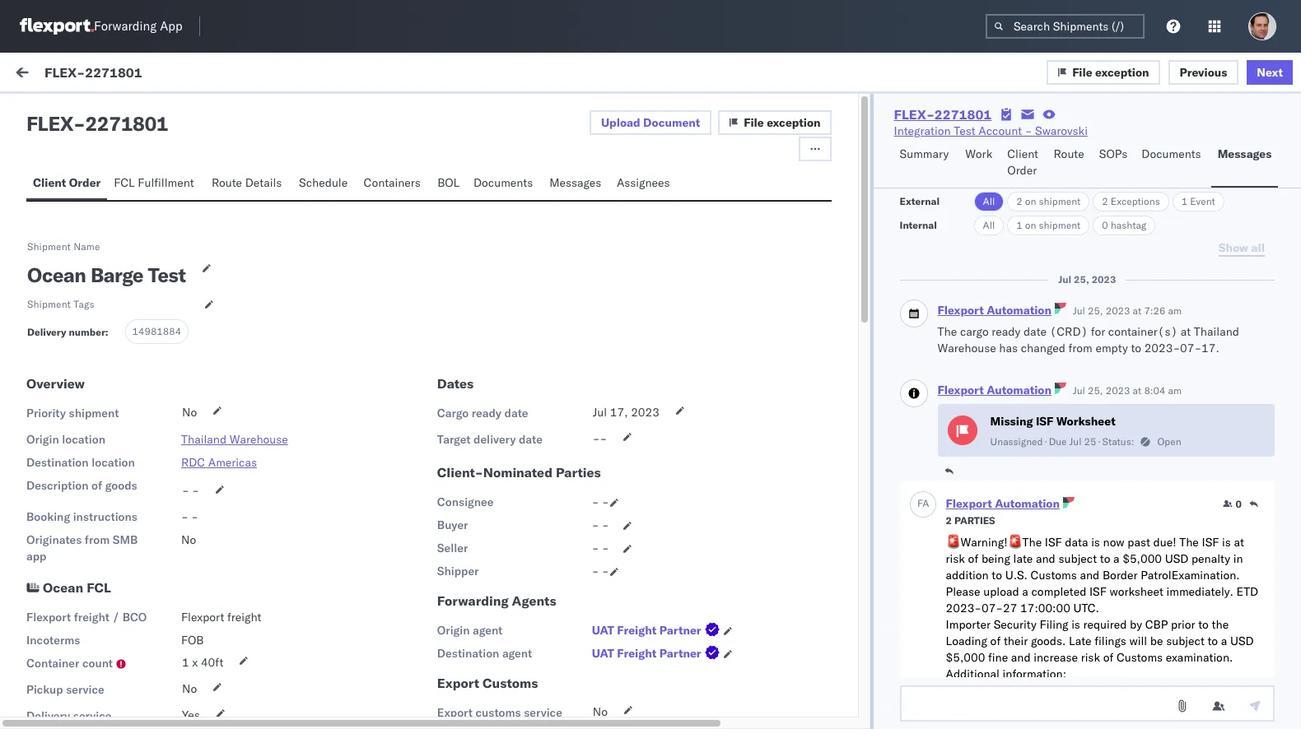 Task type: vqa. For each thing, say whether or not it's contained in the screenshot.
2:44
no



Task type: describe. For each thing, give the bounding box(es) containing it.
by
[[1130, 618, 1143, 632]]

flex- up unassigned
[[1005, 409, 1039, 424]]

partner for origin agent
[[660, 624, 702, 638]]

patrolexamination.
[[1141, 568, 1240, 583]]

destination for destination location
[[26, 456, 89, 470]]

incoterms
[[26, 633, 80, 648]]

2 horizontal spatial customs
[[1117, 651, 1163, 665]]

import work button
[[117, 53, 195, 97]]

omkar savant for filing
[[80, 315, 153, 330]]

1 horizontal spatial file
[[1073, 65, 1093, 79]]

we are notifying you
[[49, 608, 156, 623]]

instructions
[[73, 510, 137, 525]]

shipment for shipment name
[[27, 241, 71, 253]]

date.
[[93, 657, 120, 671]]

whatever floats
[[49, 422, 131, 436]]

to inside the cargo ready date (crd) for container(s)  at thailand warehouse has changed from empty to 2023-07-17.
[[1131, 341, 1142, 356]]

order for client order button to the right
[[1008, 163, 1037, 178]]

- - for consignee
[[592, 495, 609, 510]]

isf up penalty
[[1202, 535, 1219, 550]]

1 horizontal spatial client order button
[[1001, 139, 1047, 188]]

missing
[[991, 414, 1033, 429]]

1 horizontal spatial customs
[[1031, 568, 1077, 583]]

0 vertical spatial file exception
[[1073, 65, 1150, 79]]

2 2:45 from the top
[[518, 610, 543, 625]]

on for 1
[[1025, 219, 1037, 231]]

flexport up 2 parties button
[[946, 497, 992, 511]]

due
[[1049, 436, 1067, 448]]

u.s.
[[1005, 568, 1028, 583]]

0 horizontal spatial file
[[744, 115, 764, 130]]

0 horizontal spatial documents
[[474, 175, 533, 190]]

your inside your shipment, k delayed. this often occurs when unloading expected. please
[[183, 608, 206, 623]]

0 horizontal spatial messages button
[[543, 168, 610, 200]]

related work item/shipment
[[1005, 143, 1134, 155]]

date inside the cargo ready date (crd) for container(s)  at thailand warehouse has changed from empty to 2023-07-17.
[[1024, 325, 1047, 339]]

fob
[[181, 633, 204, 648]]

to up 'examination.' on the right bottom
[[1208, 634, 1218, 649]]

delayed.
[[49, 624, 94, 639]]

26, for whatever
[[462, 409, 480, 424]]

🚨warning!🚨the
[[946, 535, 1042, 550]]

flexport down cargo
[[938, 383, 984, 398]]

floats
[[102, 422, 131, 436]]

jul for jul 25, 2023 at 7:26 am
[[1073, 305, 1086, 317]]

omkar for filing
[[80, 315, 115, 330]]

customs
[[476, 706, 521, 721]]

2 for exceptions
[[1102, 195, 1108, 208]]

1 horizontal spatial documents button
[[1135, 139, 1211, 188]]

all for 2
[[983, 195, 995, 208]]

flex- right cargo
[[1005, 331, 1039, 346]]

empty
[[1096, 341, 1128, 356]]

containers button
[[357, 168, 431, 200]]

originates
[[26, 533, 82, 548]]

import
[[123, 68, 158, 82]]

savant for filing
[[118, 315, 153, 330]]

shipment down 2 on shipment
[[1039, 219, 1081, 231]]

of left goods
[[92, 479, 102, 493]]

3 26, from the top
[[462, 503, 480, 518]]

1 horizontal spatial usd
[[1231, 634, 1254, 649]]

2023- inside the cargo ready date (crd) for container(s)  at thailand warehouse has changed from empty to 2023-07-17.
[[1145, 341, 1180, 356]]

omkar for comment
[[80, 158, 115, 173]]

shipment tags
[[27, 298, 94, 311]]

2023 for jul 25, 2023 at 8:04 am
[[1106, 385, 1131, 397]]

0 horizontal spatial $5,000
[[946, 651, 985, 665]]

export for export customs service
[[437, 706, 473, 721]]

past
[[1128, 535, 1151, 550]]

on for 2
[[1025, 195, 1037, 208]]

shipment up 1 on shipment
[[1039, 195, 1081, 208]]

client-nominated parties
[[437, 465, 601, 481]]

event
[[1190, 195, 1216, 208]]

missing isf worksheet
[[991, 414, 1116, 429]]

this inside your shipment, k delayed. this often occurs when unloading expected. please
[[97, 624, 119, 639]]

delivery for date
[[474, 432, 516, 447]]

being
[[982, 552, 1011, 567]]

americas
[[208, 456, 257, 470]]

flex- 458574 for we
[[1005, 610, 1082, 625]]

open
[[1158, 436, 1182, 448]]

next button
[[1247, 60, 1293, 84]]

savant for we
[[118, 581, 153, 595]]

uat for origin agent
[[592, 624, 614, 638]]

order for leftmost client order button
[[69, 175, 101, 190]]

containers
[[364, 175, 421, 190]]

1 horizontal spatial test
[[954, 124, 976, 138]]

work for related
[[1042, 143, 1064, 155]]

freight for destination agent
[[617, 647, 657, 661]]

isf up the utc. at the right bottom of page
[[1090, 585, 1107, 599]]

2 vertical spatial flexport automation button
[[946, 497, 1060, 511]]

omkar inside button
[[80, 688, 115, 703]]

warehouse inside the cargo ready date (crd) for container(s)  at thailand warehouse has changed from empty to 2023-07-17.
[[938, 341, 996, 356]]

tags
[[73, 298, 94, 311]]

date for jul 17, 2023
[[505, 406, 528, 421]]

details
[[245, 175, 282, 190]]

ocean fcl
[[43, 580, 111, 596]]

unloading
[[222, 624, 273, 639]]

at inside the cargo ready date (crd) for container(s)  at thailand warehouse has changed from empty to 2023-07-17.
[[1181, 325, 1191, 339]]

pdt for whatever
[[566, 409, 588, 424]]

shipment for shipment tags
[[27, 298, 71, 311]]

savant for comment
[[118, 158, 153, 173]]

1 horizontal spatial $5,000
[[1123, 552, 1162, 567]]

25
[[1085, 436, 1097, 448]]

container
[[26, 657, 79, 671]]

flexport. image
[[20, 18, 94, 35]]

flex- up 🚨warning!🚨the
[[1005, 503, 1039, 518]]

to down now
[[1100, 552, 1111, 567]]

flexport up fob on the left bottom of the page
[[181, 610, 224, 625]]

flex- up integration
[[894, 106, 935, 123]]

omkar for latent
[[80, 236, 115, 251]]

are
[[69, 608, 85, 623]]

- - for description of goods
[[182, 484, 199, 498]]

0 horizontal spatial exception
[[767, 115, 821, 130]]

2023 for jul 25, 2023
[[1092, 273, 1116, 286]]

occurs
[[152, 624, 187, 639]]

at left 8:04
[[1133, 385, 1142, 397]]

2 oct 26, 2023, 2:45 pm pdt from the top
[[440, 610, 588, 625]]

458574 for comment
[[1039, 173, 1082, 188]]

the cargo ready date (crd) for container(s)  at thailand warehouse has changed from empty to 2023-07-17.
[[938, 325, 1240, 356]]

with lucrative partnership.
[[49, 533, 196, 564]]

0 horizontal spatial documents button
[[467, 168, 543, 200]]

1 on shipment
[[1017, 219, 1081, 231]]

🚨warning!🚨the isf data is now past due! the isf is at risk of being late and subject to a $5,000 usd penalty in addition to u.s. customs and border patrolexamination. please upload a completed isf worksheet immediately. etd 2023-07-27 17:00:00 utc. importer security filing is required by cbp prior to the loading of their goods. late filings will be subject to a usd $5,000 fine and increase risk of customs examination. additional information:
[[946, 535, 1259, 682]]

automation for jul 25, 2023 at 8:04 am
[[987, 383, 1052, 398]]

2 vertical spatial flexport automation
[[946, 497, 1060, 511]]

filing
[[75, 343, 101, 358]]

is up lucrative
[[75, 533, 83, 548]]

work inside button
[[966, 147, 993, 161]]

2023, for whatever
[[483, 409, 515, 424]]

destination for destination agent
[[437, 647, 499, 661]]

service right customs
[[524, 706, 562, 721]]

when
[[190, 624, 219, 639]]

4 resize handle column header from the left
[[1259, 138, 1279, 730]]

flexport up incoterms
[[26, 610, 71, 625]]

5 omkar from the top
[[80, 474, 115, 488]]

changed
[[1021, 341, 1066, 356]]

2 458574 from the top
[[1039, 503, 1082, 518]]

2023 for jul 25, 2023 at 7:26 am
[[1106, 305, 1131, 317]]

warehouse for thailand warehouse
[[230, 432, 288, 447]]

a down now
[[1114, 552, 1120, 567]]

location for origin location
[[62, 432, 105, 447]]

5 savant from the top
[[118, 474, 153, 488]]

shipment as
[[169, 673, 233, 688]]

flex- 1854269
[[1005, 331, 1089, 346]]

the inside '🚨warning!🚨the isf data is now past due! the isf is at risk of being late and subject to a $5,000 usd penalty in addition to u.s. customs and border patrolexamination. please upload a completed isf worksheet immediately. etd 2023-07-27 17:00:00 utc. importer security filing is required by cbp prior to the loading of their goods. late filings will be subject to a usd $5,000 fine and increase risk of customs examination. additional information:'
[[1180, 535, 1199, 550]]

flex- 458574 for comment
[[1005, 173, 1082, 188]]

1 horizontal spatial messages button
[[1211, 139, 1279, 188]]

2 exceptions
[[1102, 195, 1160, 208]]

at left the 7:26
[[1133, 305, 1142, 317]]

1 horizontal spatial client order
[[1008, 147, 1039, 178]]

uat freight partner for destination agent
[[592, 647, 702, 661]]

0 horizontal spatial file exception
[[744, 115, 821, 130]]

f
[[918, 498, 923, 510]]

forwarding for forwarding app
[[94, 19, 157, 34]]

account
[[979, 124, 1022, 138]]

0 horizontal spatial this
[[49, 533, 72, 548]]

0 horizontal spatial and
[[1011, 651, 1031, 665]]

25, for jul 25, 2023
[[1074, 273, 1090, 286]]

1854269
[[1039, 331, 1089, 346]]

1 vertical spatial flex-2271801
[[894, 106, 992, 123]]

0 vertical spatial and
[[1036, 552, 1056, 567]]

consignee
[[437, 495, 494, 510]]

location for destination location
[[92, 456, 135, 470]]

all button for 1
[[974, 216, 1004, 236]]

flex- right my
[[44, 64, 85, 80]]

1 vertical spatial fcl
[[87, 580, 111, 596]]

cargo
[[960, 325, 989, 339]]

a down u.s.
[[1022, 585, 1029, 599]]

flexport up cargo
[[938, 303, 984, 318]]

container(s)
[[1109, 325, 1178, 339]]

export customs service
[[437, 706, 562, 721]]

no for export customs service
[[593, 705, 608, 720]]

omkar for whatever
[[80, 394, 115, 409]]

lucrative
[[49, 550, 94, 564]]

1 horizontal spatial client
[[1008, 147, 1039, 161]]

40ft
[[201, 656, 224, 671]]

3 2023, from the top
[[483, 503, 515, 518]]

pdt for comment
[[566, 173, 588, 188]]

assignees button
[[610, 168, 680, 200]]

flexport automation for jul 25, 2023 at 8:04 am
[[938, 383, 1052, 398]]

shipment up whatever floats
[[69, 406, 119, 421]]

0 vertical spatial subject
[[1059, 552, 1097, 567]]

parties
[[955, 515, 996, 527]]

the inside '🚨warning!🚨the isf data is now past due! the isf is at risk of being late and subject to a $5,000 usd penalty in addition to u.s. customs and border patrolexamination. please upload a completed isf worksheet immediately. etd 2023-07-27 17:00:00 utc. importer security filing is required by cbp prior to the loading of their goods. late filings will be subject to a usd $5,000 fine and increase risk of customs examination. additional information:'
[[1212, 618, 1229, 632]]

07- inside '🚨warning!🚨the isf data is now past due! the isf is at risk of being late and subject to a $5,000 usd penalty in addition to u.s. customs and border patrolexamination. please upload a completed isf worksheet immediately. etd 2023-07-27 17:00:00 utc. importer security filing is required by cbp prior to the loading of their goods. late filings will be subject to a usd $5,000 fine and increase risk of customs examination. additional information:'
[[982, 601, 1003, 616]]

1 horizontal spatial subject
[[1166, 634, 1205, 649]]

service for yes
[[73, 709, 112, 724]]

uat freight partner link for origin agent
[[592, 623, 723, 639]]

0 horizontal spatial thailand
[[181, 432, 227, 447]]

all button for 2
[[974, 192, 1004, 212]]

impact delivery date. we appreciate your understanding with the status
[[49, 640, 302, 688]]

0 vertical spatial we
[[49, 608, 66, 623]]

2 vertical spatial automation
[[995, 497, 1060, 511]]

am for jul 25, 2023 at 8:04 am
[[1168, 385, 1182, 397]]

destination location
[[26, 456, 135, 470]]

to right prior
[[1199, 618, 1209, 632]]

0 horizontal spatial customs
[[483, 675, 538, 692]]

flexport freight / bco
[[26, 610, 147, 625]]

a up 'examination.' on the right bottom
[[1221, 634, 1228, 649]]

devan
[[178, 501, 213, 516]]

0 horizontal spatial client order
[[33, 175, 101, 190]]

prior
[[1171, 618, 1196, 632]]

1 vertical spatial ready
[[472, 406, 502, 421]]

security
[[994, 618, 1037, 632]]

cargo ready date
[[437, 406, 528, 421]]

0 horizontal spatial client
[[33, 175, 66, 190]]

flexport automation button for jul 25, 2023 at 8:04 am
[[938, 383, 1052, 398]]

1 x 40ft
[[182, 656, 224, 671]]

to down being
[[992, 568, 1002, 583]]

ready inside the cargo ready date (crd) for container(s)  at thailand warehouse has changed from empty to 2023-07-17.
[[992, 325, 1021, 339]]

flex- up their
[[1005, 610, 1039, 625]]

0 horizontal spatial test
[[148, 263, 186, 287]]

2023, for we
[[483, 610, 515, 625]]

rdc americas link
[[181, 456, 257, 470]]

completed
[[1032, 585, 1087, 599]]

3 oct from the top
[[440, 503, 459, 518]]

jul 25, 2023 at 7:26 am
[[1073, 305, 1182, 317]]

sops button
[[1093, 139, 1135, 188]]

work for my
[[47, 63, 90, 86]]

notifying
[[88, 608, 134, 623]]

agents
[[512, 593, 556, 610]]

next
[[1257, 65, 1283, 79]]

0 horizontal spatial flex-2271801
[[44, 64, 142, 80]]

bco
[[123, 610, 147, 625]]

pdt for we
[[566, 610, 588, 625]]

category
[[723, 143, 764, 155]]

barge
[[91, 263, 143, 287]]

upload
[[601, 115, 641, 130]]

date for --
[[519, 432, 543, 447]]

of up 'addition'
[[968, 552, 979, 567]]

isf left data
[[1045, 535, 1062, 550]]

previous
[[1180, 65, 1228, 79]]

summary
[[900, 147, 949, 161]]

rdc americas
[[181, 456, 257, 470]]

is up penalty
[[1222, 535, 1231, 550]]

flexport automation for jul 25, 2023 at 7:26 am
[[938, 303, 1052, 318]]

jul for jul 25, 2023 at 8:04 am
[[1073, 385, 1086, 397]]

of up fine
[[991, 634, 1001, 649]]

oct 26, 2023, 4:23 pm pdt
[[440, 173, 588, 188]]

oct for comment
[[440, 173, 459, 188]]

filings
[[1095, 634, 1127, 649]]

a left great
[[86, 533, 93, 548]]



Task type: locate. For each thing, give the bounding box(es) containing it.
1
[[1182, 195, 1188, 208], [1017, 219, 1023, 231], [182, 656, 189, 671]]

0 vertical spatial usd
[[1165, 552, 1189, 567]]

origin for origin location
[[26, 432, 59, 447]]

flex- down related
[[1005, 173, 1039, 188]]

0 horizontal spatial risk
[[946, 552, 965, 567]]

1 vertical spatial ocean
[[43, 580, 83, 596]]

1 horizontal spatial 0
[[1236, 498, 1242, 511]]

1 vertical spatial exception
[[767, 115, 821, 130]]

1 458574 from the top
[[1039, 173, 1082, 188]]

oct for we
[[440, 610, 459, 625]]

flexport automation up 'parties'
[[946, 497, 1060, 511]]

ocean for ocean fcl
[[43, 580, 83, 596]]

0 vertical spatial your
[[183, 608, 206, 623]]

pdt
[[566, 173, 588, 188], [566, 409, 588, 424], [566, 503, 588, 518], [566, 610, 588, 625]]

3 savant from the top
[[118, 315, 153, 330]]

originates from smb app
[[26, 533, 138, 564]]

2 omkar from the top
[[80, 236, 115, 251]]

1 vertical spatial uat freight partner
[[592, 647, 702, 661]]

of down filings
[[1103, 651, 1114, 665]]

omkar savant for we
[[80, 581, 153, 595]]

1 vertical spatial risk
[[1081, 651, 1100, 665]]

messages for left messages button
[[550, 175, 602, 190]]

3 resize handle column header from the left
[[977, 138, 997, 730]]

from inside the originates from smb app
[[85, 533, 110, 548]]

savant for whatever
[[118, 394, 153, 409]]

1 freight from the top
[[617, 624, 657, 638]]

2 up 1 on shipment
[[1017, 195, 1023, 208]]

work
[[47, 63, 90, 86], [1042, 143, 1064, 155]]

1 vertical spatial uat
[[592, 647, 614, 661]]

internal down summary button
[[900, 219, 937, 231]]

agent up export customs
[[502, 647, 532, 661]]

0 vertical spatial flex-2271801
[[44, 64, 142, 80]]

1 export from the top
[[437, 675, 479, 692]]

please inside your shipment, k delayed. this often occurs when unloading expected. please
[[104, 640, 138, 655]]

(crd)
[[1050, 325, 1088, 339]]

1 vertical spatial 2023-
[[946, 601, 982, 616]]

delivery down the shipment tags
[[27, 326, 66, 339]]

my
[[16, 63, 43, 86]]

due!
[[1154, 535, 1177, 550]]

0
[[1102, 219, 1108, 231], [1236, 498, 1242, 511]]

late
[[1014, 552, 1033, 567]]

omkar savant up exception: warehouse devan
[[80, 474, 153, 488]]

flex - 2271801
[[26, 111, 168, 136]]

0 vertical spatial customs
[[1031, 568, 1077, 583]]

please up date.
[[104, 640, 138, 655]]

26, down forwarding agents
[[462, 610, 480, 625]]

omkar for we
[[80, 581, 115, 595]]

2 vertical spatial flex- 458574
[[1005, 610, 1082, 625]]

1 vertical spatial uat freight partner link
[[592, 646, 723, 662]]

all button
[[974, 192, 1004, 212], [974, 216, 1004, 236]]

1 vertical spatial date
[[505, 406, 528, 421]]

1 vertical spatial freight
[[617, 647, 657, 661]]

pm for we
[[546, 610, 564, 625]]

7 omkar savant from the top
[[80, 688, 153, 703]]

ready
[[992, 325, 1021, 339], [472, 406, 502, 421]]

3 pm from the top
[[546, 503, 564, 518]]

1 oct from the top
[[440, 173, 459, 188]]

omkar savant for comment
[[80, 158, 153, 173]]

status
[[95, 673, 127, 688]]

external (3)
[[26, 105, 94, 119]]

2 left exceptions on the right top of the page
[[1102, 195, 1108, 208]]

0 vertical spatial 07-
[[1180, 341, 1202, 356]]

internal for internal
[[900, 219, 937, 231]]

0 horizontal spatial fcl
[[87, 580, 111, 596]]

uat freight partner for origin agent
[[592, 624, 702, 638]]

07- down upload on the bottom right of page
[[982, 601, 1003, 616]]

at inside '🚨warning!🚨the isf data is now past due! the isf is at risk of being late and subject to a $5,000 usd penalty in addition to u.s. customs and border patrolexamination. please upload a completed isf worksheet immediately. etd 2023-07-27 17:00:00 utc. importer security filing is required by cbp prior to the loading of their goods. late filings will be subject to a usd $5,000 fine and increase risk of customs examination. additional information:'
[[1234, 535, 1245, 550]]

1 vertical spatial internal
[[900, 219, 937, 231]]

2 freight from the left
[[227, 610, 262, 625]]

from down instructions
[[85, 533, 110, 548]]

on down 2 on shipment
[[1025, 219, 1037, 231]]

and right late
[[1036, 552, 1056, 567]]

at right container(s)
[[1181, 325, 1191, 339]]

0 horizontal spatial internal
[[110, 105, 151, 119]]

1 horizontal spatial 2023-
[[1145, 341, 1180, 356]]

messages button up event
[[1211, 139, 1279, 188]]

omkar savant for whatever
[[80, 394, 153, 409]]

bol button
[[431, 168, 467, 200]]

origin down priority
[[26, 432, 59, 447]]

0 horizontal spatial external
[[26, 105, 70, 119]]

flex-2271801
[[44, 64, 142, 80], [894, 106, 992, 123]]

delivery down cargo ready date
[[474, 432, 516, 447]]

1 horizontal spatial 2
[[1017, 195, 1023, 208]]

0 vertical spatial automation
[[987, 303, 1052, 318]]

external for external (3)
[[26, 105, 70, 119]]

shipment
[[1039, 195, 1081, 208], [1039, 219, 1081, 231], [69, 406, 119, 421], [169, 673, 218, 688]]

1 all from the top
[[983, 195, 995, 208]]

forwarding app link
[[20, 18, 183, 35]]

2 flex- 458574 from the top
[[1005, 503, 1082, 518]]

0 horizontal spatial please
[[104, 640, 138, 655]]

- - for seller
[[592, 541, 609, 556]]

1 vertical spatial client
[[33, 175, 66, 190]]

2 partner from the top
[[660, 647, 702, 661]]

0 horizontal spatial we
[[49, 608, 66, 623]]

exception: warehouse devan
[[52, 501, 213, 516]]

2 left 'parties'
[[946, 515, 952, 527]]

automation up flex- 1854269
[[987, 303, 1052, 318]]

please inside '🚨warning!🚨the isf data is now past due! the isf is at risk of being late and subject to a $5,000 usd penalty in addition to u.s. customs and border patrolexamination. please upload a completed isf worksheet immediately. etd 2023-07-27 17:00:00 utc. importer security filing is required by cbp prior to the loading of their goods. late filings will be subject to a usd $5,000 fine and increase risk of customs examination. additional information:'
[[946, 585, 981, 599]]

delivery inside impact delivery date. we appreciate your understanding with the status
[[49, 657, 90, 671]]

27
[[1003, 601, 1018, 616]]

458574 for we
[[1039, 610, 1082, 625]]

the down container count
[[75, 673, 92, 688]]

file exception up category
[[744, 115, 821, 130]]

1 vertical spatial export
[[437, 706, 473, 721]]

delivery for delivery service
[[26, 709, 70, 724]]

6 savant from the top
[[118, 581, 153, 595]]

2023, down nominated
[[483, 503, 515, 518]]

1 horizontal spatial 1
[[1017, 219, 1023, 231]]

0 vertical spatial flex- 458574
[[1005, 173, 1082, 188]]

fine
[[988, 651, 1008, 665]]

25, up (crd)
[[1074, 273, 1090, 286]]

is
[[75, 533, 83, 548], [1092, 535, 1100, 550], [1222, 535, 1231, 550], [1072, 618, 1081, 632]]

flexport
[[938, 303, 984, 318], [938, 383, 984, 398], [946, 497, 992, 511], [26, 610, 71, 625], [181, 610, 224, 625]]

0 up in
[[1236, 498, 1242, 511]]

rdc
[[181, 456, 205, 470]]

internal (0)
[[110, 105, 175, 119]]

delivery down 'pickup' at the left of the page
[[26, 709, 70, 724]]

2023, for comment
[[483, 173, 515, 188]]

warehouse down cargo
[[938, 341, 996, 356]]

subject down data
[[1059, 552, 1097, 567]]

1 horizontal spatial messages
[[1218, 147, 1272, 161]]

order inside client order
[[1008, 163, 1037, 178]]

omkar up latent messaging test.
[[80, 236, 115, 251]]

savant inside button
[[118, 688, 153, 703]]

1 vertical spatial 1
[[1017, 219, 1023, 231]]

2023- up 'importer'
[[946, 601, 982, 616]]

0 vertical spatial delivery
[[474, 432, 516, 447]]

1 2:45 from the top
[[518, 503, 543, 518]]

2:45 down agents
[[518, 610, 543, 625]]

2 horizontal spatial 2
[[1102, 195, 1108, 208]]

Search Shipments (/) text field
[[986, 14, 1145, 39]]

no
[[182, 405, 197, 420], [181, 533, 196, 548], [182, 682, 197, 697], [593, 705, 608, 720]]

6 omkar from the top
[[80, 581, 115, 595]]

1 vertical spatial flexport automation
[[938, 383, 1052, 398]]

route for route details
[[212, 175, 242, 190]]

external for external
[[900, 195, 940, 208]]

overview
[[26, 376, 85, 392]]

route left details
[[212, 175, 242, 190]]

that this
[[167, 640, 211, 655]]

savant up fcl fulfillment on the top of page
[[118, 158, 153, 173]]

documents button right bol on the top left of the page
[[467, 168, 543, 200]]

25, up for
[[1088, 305, 1103, 317]]

freight for flexport freight / bco
[[74, 610, 110, 625]]

agent for destination agent
[[502, 647, 532, 661]]

delivery
[[474, 432, 516, 447], [49, 657, 90, 671]]

1 pm from the top
[[546, 173, 564, 188]]

all down work button
[[983, 195, 995, 208]]

1 horizontal spatial freight
[[227, 610, 262, 625]]

2023 up "jul 25, 2023 at 7:26 am"
[[1092, 273, 1116, 286]]

2 omkar savant from the top
[[80, 236, 153, 251]]

0 for 0
[[1236, 498, 1242, 511]]

1 vertical spatial flexport automation button
[[938, 383, 1052, 398]]

2 vertical spatial and
[[1011, 651, 1031, 665]]

resize handle column header right jul 17, 2023 on the bottom of the page
[[695, 138, 715, 730]]

1 resize handle column header from the left
[[413, 138, 433, 730]]

fcl fulfillment button
[[107, 168, 205, 200]]

1 oct 26, 2023, 2:45 pm pdt from the top
[[440, 503, 588, 518]]

0 horizontal spatial route
[[212, 175, 242, 190]]

2 2023, from the top
[[483, 409, 515, 424]]

this
[[49, 533, 72, 548], [97, 624, 119, 639]]

internal inside button
[[110, 105, 151, 119]]

with down devan
[[173, 533, 196, 548]]

0 vertical spatial documents
[[1142, 147, 1202, 161]]

1 2023, from the top
[[483, 173, 515, 188]]

2 uat freight partner from the top
[[592, 647, 702, 661]]

priority shipment
[[26, 406, 119, 421]]

fcl inside button
[[114, 175, 135, 190]]

0 vertical spatial uat freight partner
[[592, 624, 702, 638]]

2 uat from the top
[[592, 647, 614, 661]]

1 vertical spatial from
[[85, 533, 110, 548]]

flexport automation button up missing
[[938, 383, 1052, 398]]

1366815
[[1039, 409, 1089, 424]]

no for pickup service
[[182, 682, 197, 697]]

omkar down destination location
[[80, 474, 115, 488]]

x
[[192, 656, 198, 671]]

25, up worksheet
[[1088, 385, 1103, 397]]

1 for 1 on shipment
[[1017, 219, 1023, 231]]

1 vertical spatial all
[[983, 219, 995, 231]]

thailand up rdc
[[181, 432, 227, 447]]

1 am from the top
[[1168, 305, 1182, 317]]

458574 up data
[[1039, 503, 1082, 518]]

1 26, from the top
[[462, 173, 480, 188]]

yes
[[182, 708, 200, 723]]

2023, left 4:23
[[483, 173, 515, 188]]

waka!
[[222, 422, 255, 436]]

- -
[[182, 484, 199, 498], [592, 495, 609, 510], [181, 510, 199, 525], [592, 518, 609, 533], [592, 541, 609, 556], [592, 564, 609, 579]]

0 vertical spatial risk
[[946, 552, 965, 567]]

forwarding left app
[[94, 19, 157, 34]]

from inside the cargo ready date (crd) for container(s)  at thailand warehouse has changed from empty to 2023-07-17.
[[1069, 341, 1093, 356]]

all for 1
[[983, 219, 995, 231]]

1 vertical spatial destination
[[437, 647, 499, 661]]

service down the pickup service
[[73, 709, 112, 724]]

deal
[[125, 533, 148, 548]]

with
[[173, 533, 196, 548], [49, 673, 72, 688]]

utc.
[[1074, 601, 1099, 616]]

resize handle column header
[[413, 138, 433, 730], [695, 138, 715, 730], [977, 138, 997, 730], [1259, 138, 1279, 730]]

work
[[161, 68, 188, 82], [966, 147, 993, 161]]

1 vertical spatial and
[[1080, 568, 1100, 583]]

all button down work button
[[974, 192, 1004, 212]]

savant right :
[[118, 315, 153, 330]]

1 vertical spatial on
[[1025, 219, 1037, 231]]

None text field
[[900, 686, 1275, 722]]

2023, up the target delivery date
[[483, 409, 515, 424]]

client
[[1008, 147, 1039, 161], [33, 175, 66, 190]]

1 shipment from the top
[[27, 241, 71, 253]]

oct 26, 2023, 2:45 pm pdt down nominated
[[440, 503, 588, 518]]

2 horizontal spatial warehouse
[[938, 341, 996, 356]]

14981884
[[132, 325, 181, 338]]

1 vertical spatial origin
[[437, 624, 470, 638]]

4 pdt from the top
[[566, 610, 588, 625]]

1 vertical spatial this
[[97, 624, 119, 639]]

uat freight partner link for destination agent
[[592, 646, 723, 662]]

2 pdt from the top
[[566, 409, 588, 424]]

jul for jul 17, 2023
[[593, 405, 607, 420]]

forwarding for forwarding agents
[[437, 593, 509, 610]]

1 vertical spatial usd
[[1231, 634, 1254, 649]]

oct up target
[[440, 409, 459, 424]]

25, for jul 25, 2023 at 8:04 am
[[1088, 385, 1103, 397]]

1 for 1 event
[[1182, 195, 1188, 208]]

1 horizontal spatial from
[[1069, 341, 1093, 356]]

client order
[[1008, 147, 1039, 178], [33, 175, 101, 190]]

shipment,
[[209, 608, 261, 623]]

we right date.
[[123, 657, 139, 671]]

1 vertical spatial 458574
[[1039, 503, 1082, 518]]

0 horizontal spatial client order button
[[26, 168, 107, 200]]

delivery number :
[[27, 326, 108, 339]]

and left the border in the bottom of the page
[[1080, 568, 1100, 583]]

documents button up 1 event
[[1135, 139, 1211, 188]]

delivery for date.
[[49, 657, 90, 671]]

0 vertical spatial work
[[161, 68, 188, 82]]

with inside impact delivery date. we appreciate your understanding with the status
[[49, 673, 72, 688]]

savant down status
[[118, 688, 153, 703]]

2023 for jul 17, 2023
[[631, 405, 660, 420]]

route inside button
[[1054, 147, 1085, 161]]

07- inside the cargo ready date (crd) for container(s)  at thailand warehouse has changed from empty to 2023-07-17.
[[1180, 341, 1202, 356]]

5 omkar savant from the top
[[80, 474, 153, 488]]

1 partner from the top
[[660, 624, 702, 638]]

shipment down 'x'
[[169, 673, 218, 688]]

freight left k
[[227, 610, 262, 625]]

route details button
[[205, 168, 292, 200]]

warehouse down goods
[[114, 501, 175, 516]]

work right the "import"
[[161, 68, 188, 82]]

2 savant from the top
[[118, 236, 153, 251]]

0 vertical spatial exception
[[1096, 65, 1150, 79]]

1 uat freight partner from the top
[[592, 624, 702, 638]]

458574 down 'completed'
[[1039, 610, 1082, 625]]

1 vertical spatial external
[[900, 195, 940, 208]]

thailand inside the cargo ready date (crd) for container(s)  at thailand warehouse has changed from empty to 2023-07-17.
[[1194, 325, 1240, 339]]

ready up the target delivery date
[[472, 406, 502, 421]]

omkar up comment
[[80, 158, 115, 173]]

4 oct from the top
[[440, 610, 459, 625]]

2 am from the top
[[1168, 385, 1182, 397]]

0 vertical spatial messages
[[1218, 147, 1272, 161]]

1 horizontal spatial ready
[[992, 325, 1021, 339]]

internal (0) button
[[104, 97, 185, 129]]

we inside impact delivery date. we appreciate your understanding with the status
[[123, 657, 139, 671]]

uat for destination agent
[[592, 647, 614, 661]]

1 horizontal spatial warehouse
[[230, 432, 288, 447]]

1 vertical spatial am
[[1168, 385, 1182, 397]]

3 458574 from the top
[[1039, 610, 1082, 625]]

comment
[[49, 185, 100, 200]]

this up lucrative
[[49, 533, 72, 548]]

4 omkar from the top
[[80, 394, 115, 409]]

6 omkar savant from the top
[[80, 581, 153, 595]]

all
[[983, 195, 995, 208], [983, 219, 995, 231]]

1 on from the top
[[1025, 195, 1037, 208]]

savant up floats at the left
[[118, 394, 153, 409]]

am for jul 25, 2023 at 7:26 am
[[1168, 305, 1182, 317]]

pm for comment
[[546, 173, 564, 188]]

am right the 7:26
[[1168, 305, 1182, 317]]

forwarding
[[94, 19, 157, 34], [437, 593, 509, 610]]

client order button up 'shipment name'
[[26, 168, 107, 200]]

oct for whatever
[[440, 409, 459, 424]]

fcl left fulfillment
[[114, 175, 135, 190]]

isf
[[1036, 414, 1054, 429], [1045, 535, 1062, 550], [1202, 535, 1219, 550], [1090, 585, 1107, 599]]

with down container at the left of the page
[[49, 673, 72, 688]]

1 vertical spatial delivery
[[49, 657, 90, 671]]

pm down parties
[[546, 503, 564, 518]]

of
[[92, 479, 102, 493], [968, 552, 979, 567], [991, 634, 1001, 649], [1103, 651, 1114, 665]]

external left (3)
[[26, 105, 70, 119]]

4 savant from the top
[[118, 394, 153, 409]]

0 vertical spatial internal
[[110, 105, 151, 119]]

shipper
[[437, 564, 479, 579]]

1 uat freight partner link from the top
[[592, 623, 723, 639]]

work inside button
[[161, 68, 188, 82]]

0 horizontal spatial subject
[[1059, 552, 1097, 567]]

cargo
[[437, 406, 469, 421]]

1 all button from the top
[[974, 192, 1004, 212]]

order down the flex - 2271801
[[69, 175, 101, 190]]

messaging
[[86, 264, 141, 279]]

0 inside button
[[1236, 498, 1242, 511]]

26, right bol on the top left of the page
[[462, 173, 480, 188]]

jul for jul 25, 2023
[[1059, 273, 1072, 286]]

pm down agents
[[546, 610, 564, 625]]

2 26, from the top
[[462, 409, 480, 424]]

1 horizontal spatial the
[[1212, 618, 1229, 632]]

26, for we
[[462, 610, 480, 625]]

2 shipment from the top
[[27, 298, 71, 311]]

upload document button
[[590, 110, 712, 135]]

0 vertical spatial uat freight partner link
[[592, 623, 723, 639]]

and down their
[[1011, 651, 1031, 665]]

2 freight from the top
[[617, 647, 657, 661]]

3 omkar from the top
[[80, 315, 115, 330]]

messages button
[[1211, 139, 1279, 188], [543, 168, 610, 200]]

external down summary button
[[900, 195, 940, 208]]

description
[[26, 479, 89, 493]]

2023- inside '🚨warning!🚨the isf data is now past due! the isf is at risk of being late and subject to a $5,000 usd penalty in addition to u.s. customs and border patrolexamination. please upload a completed isf worksheet immediately. etd 2023-07-27 17:00:00 utc. importer security filing is required by cbp prior to the loading of their goods. late filings will be subject to a usd $5,000 fine and increase risk of customs examination. additional information:'
[[946, 601, 982, 616]]

route for route
[[1054, 147, 1085, 161]]

worksheet
[[1110, 585, 1164, 599]]

isf up unassigned due jul 25
[[1036, 414, 1054, 429]]

flex-2271801 link
[[894, 106, 992, 123]]

forwarding agents
[[437, 593, 556, 610]]

1 freight from the left
[[74, 610, 110, 625]]

0 vertical spatial uat
[[592, 624, 614, 638]]

latent messaging test.
[[49, 264, 168, 279]]

goods
[[105, 479, 137, 493]]

this is a great deal
[[49, 533, 148, 548]]

pm right 3:30
[[546, 409, 564, 424]]

container count
[[26, 657, 113, 671]]

omkar savant for latent
[[80, 236, 153, 251]]

2 all from the top
[[983, 219, 995, 231]]

1 omkar from the top
[[80, 158, 115, 173]]

1 uat from the top
[[592, 624, 614, 638]]

previous button
[[1168, 60, 1239, 84]]

4 26, from the top
[[462, 610, 480, 625]]

0 horizontal spatial messages
[[550, 175, 602, 190]]

is left now
[[1092, 535, 1100, 550]]

hashtag
[[1111, 219, 1147, 231]]

messages for right messages button
[[1218, 147, 1272, 161]]

2 for on shipment
[[1017, 195, 1023, 208]]

7 omkar from the top
[[80, 688, 115, 703]]

1 horizontal spatial risk
[[1081, 651, 1100, 665]]

1 vertical spatial your
[[201, 657, 223, 671]]

no for priority shipment
[[182, 405, 197, 420]]

0 horizontal spatial work
[[47, 63, 90, 86]]

3 omkar savant from the top
[[80, 315, 153, 330]]

0 vertical spatial on
[[1025, 195, 1037, 208]]

26, for comment
[[462, 173, 480, 188]]

risk down "late"
[[1081, 651, 1100, 665]]

2 all button from the top
[[974, 216, 1004, 236]]

schedule
[[299, 175, 348, 190]]

1 vertical spatial we
[[123, 657, 139, 671]]

2 resize handle column header from the left
[[695, 138, 715, 730]]

1 horizontal spatial external
[[900, 195, 940, 208]]

1 vertical spatial file exception
[[744, 115, 821, 130]]

(0)
[[154, 105, 175, 119]]

0 vertical spatial from
[[1069, 341, 1093, 356]]

origin location
[[26, 432, 105, 447]]

origin for origin agent
[[437, 624, 470, 638]]

2 uat freight partner link from the top
[[592, 646, 723, 662]]

1 horizontal spatial 07-
[[1180, 341, 1202, 356]]

2 pm from the top
[[546, 409, 564, 424]]

0 vertical spatial 1
[[1182, 195, 1188, 208]]

4 2023, from the top
[[483, 610, 515, 625]]

07- down "jul 25, 2023 at 7:26 am"
[[1180, 341, 1202, 356]]

to down container(s)
[[1131, 341, 1142, 356]]

0 horizontal spatial ready
[[472, 406, 502, 421]]

the inside the cargo ready date (crd) for container(s)  at thailand warehouse has changed from empty to 2023-07-17.
[[938, 325, 957, 339]]

1 savant from the top
[[118, 158, 153, 173]]

automation up 🚨warning!🚨the
[[995, 497, 1060, 511]]

2 oct from the top
[[440, 409, 459, 424]]

2 inside button
[[946, 515, 952, 527]]

app
[[26, 549, 46, 564]]

0 for 0 hashtag
[[1102, 219, 1108, 231]]

ocean for ocean barge test
[[27, 263, 86, 287]]

0 vertical spatial delivery
[[27, 326, 66, 339]]

pm for whatever
[[546, 409, 564, 424]]

date
[[1024, 325, 1047, 339], [505, 406, 528, 421], [519, 432, 543, 447]]

2 export from the top
[[437, 706, 473, 721]]

savant for latent
[[118, 236, 153, 251]]

partner for destination agent
[[660, 647, 702, 661]]

0 horizontal spatial order
[[69, 175, 101, 190]]

4 omkar savant from the top
[[80, 394, 153, 409]]

0 vertical spatial location
[[62, 432, 105, 447]]

agent for origin agent
[[473, 624, 503, 638]]

from down (crd)
[[1069, 341, 1093, 356]]

service for no
[[66, 683, 104, 698]]

1 horizontal spatial order
[[1008, 163, 1037, 178]]

savant up exception: warehouse devan
[[118, 474, 153, 488]]

25, for jul 25, 2023 at 7:26 am
[[1088, 305, 1103, 317]]

flexport automation
[[938, 303, 1052, 318], [938, 383, 1052, 398], [946, 497, 1060, 511]]

1 pdt from the top
[[566, 173, 588, 188]]

information:
[[1003, 667, 1067, 682]]

omkar savant down tags
[[80, 315, 153, 330]]

omkar savant up the notifying
[[80, 581, 153, 595]]

0 vertical spatial route
[[1054, 147, 1085, 161]]

freight for origin agent
[[617, 624, 657, 638]]

1 flex- 458574 from the top
[[1005, 173, 1082, 188]]

is up "late"
[[1072, 618, 1081, 632]]

0 vertical spatial 25,
[[1074, 273, 1090, 286]]

2 vertical spatial date
[[519, 432, 543, 447]]

shipment name
[[27, 241, 100, 253]]

omkar savant inside button
[[80, 688, 153, 703]]

as
[[221, 673, 233, 688]]

omkar savant down status
[[80, 688, 153, 703]]

3 pdt from the top
[[566, 503, 588, 518]]

latent
[[49, 264, 83, 279]]

3 flex- 458574 from the top
[[1005, 610, 1082, 625]]

your inside impact delivery date. we appreciate your understanding with the status
[[201, 657, 223, 671]]

26, up target
[[462, 409, 480, 424]]

importer
[[946, 618, 991, 632]]

route inside button
[[212, 175, 242, 190]]

customs down will
[[1117, 651, 1163, 665]]

whatever
[[49, 422, 99, 436]]

1 horizontal spatial the
[[1180, 535, 1199, 550]]

expected.
[[49, 640, 101, 655]]

internal for internal (0)
[[110, 105, 151, 119]]

4 pm from the top
[[546, 610, 564, 625]]

flexport automation button for jul 25, 2023 at 7:26 am
[[938, 303, 1052, 318]]

great
[[96, 533, 122, 548]]

external inside button
[[26, 105, 70, 119]]

1 omkar savant from the top
[[80, 158, 153, 173]]

7 savant from the top
[[118, 688, 153, 703]]

file up category
[[744, 115, 764, 130]]

0 vertical spatial export
[[437, 675, 479, 692]]

automation for jul 25, 2023 at 7:26 am
[[987, 303, 1052, 318]]

with inside "with lucrative partnership."
[[173, 533, 196, 548]]

0 horizontal spatial from
[[85, 533, 110, 548]]

the inside impact delivery date. we appreciate your understanding with the status
[[75, 673, 92, 688]]

1 horizontal spatial delivery
[[474, 432, 516, 447]]

warehouse for exception: warehouse devan
[[114, 501, 175, 516]]

oct up buyer at bottom
[[440, 503, 459, 518]]

2 on from the top
[[1025, 219, 1037, 231]]



